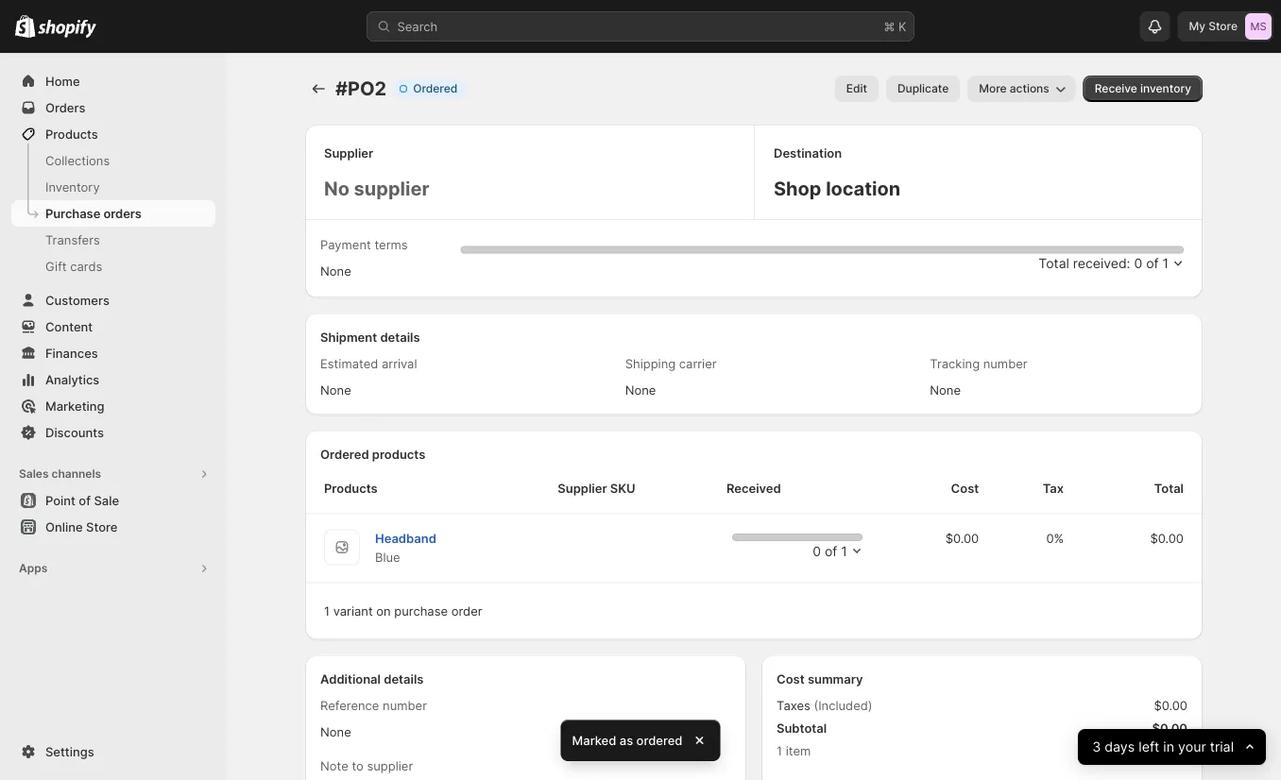 Task type: describe. For each thing, give the bounding box(es) containing it.
⌘
[[884, 19, 895, 34]]

cost for cost
[[951, 482, 979, 496]]

marked as ordered
[[572, 733, 683, 748]]

ordered for ordered
[[413, 82, 458, 95]]

online store
[[45, 520, 118, 534]]

no supplier
[[324, 177, 430, 200]]

3 days left in your trial button
[[1078, 730, 1267, 766]]

supplier for supplier
[[324, 146, 374, 160]]

store for online store
[[86, 520, 118, 534]]

supplier for supplier sku
[[558, 482, 607, 496]]

estimated
[[320, 357, 378, 371]]

total for total
[[1155, 482, 1184, 496]]

reference number
[[320, 699, 427, 714]]

marked
[[572, 733, 617, 748]]

1 item
[[777, 744, 811, 759]]

discounts
[[45, 425, 104, 440]]

0 inside dropdown button
[[813, 543, 821, 560]]

transfers link
[[11, 227, 215, 253]]

content link
[[11, 314, 215, 340]]

⌘ k
[[884, 19, 907, 34]]

arrival
[[382, 357, 417, 371]]

sales channels button
[[11, 461, 215, 488]]

receive
[[1095, 82, 1138, 95]]

customers link
[[11, 287, 215, 314]]

transfers
[[45, 233, 100, 247]]

analytics link
[[11, 367, 215, 393]]

gift cards
[[45, 259, 102, 274]]

point
[[45, 493, 76, 508]]

in
[[1164, 740, 1175, 756]]

shipping carrier
[[625, 357, 717, 371]]

none for shipping carrier
[[625, 383, 656, 398]]

1 left item
[[777, 744, 783, 759]]

duplicate
[[898, 82, 949, 95]]

ordered for ordered products
[[320, 448, 369, 462]]

more actions
[[979, 82, 1050, 95]]

my store image
[[1246, 13, 1272, 40]]

receive inventory link
[[1084, 76, 1203, 102]]

total received inventory progress bar
[[461, 246, 1184, 254]]

note to supplier
[[320, 759, 413, 774]]

purchase orders link
[[11, 200, 215, 227]]

receive inventory
[[1095, 82, 1192, 95]]

estimated arrival
[[320, 357, 417, 371]]

additional details
[[320, 672, 424, 687]]

blue
[[375, 551, 400, 565]]

carrier
[[679, 357, 717, 371]]

of for 0 of 1
[[825, 543, 838, 560]]

3 days left in your trial
[[1093, 740, 1234, 756]]

marketing
[[45, 399, 104, 414]]

online store link
[[11, 514, 215, 541]]

collections
[[45, 153, 110, 168]]

order
[[451, 604, 483, 619]]

to
[[352, 759, 364, 774]]

store for my store
[[1209, 19, 1238, 33]]

cost for cost summary
[[777, 672, 805, 687]]

0 horizontal spatial shopify image
[[15, 15, 35, 38]]

number for reference number
[[383, 699, 427, 714]]

as
[[620, 733, 633, 748]]

home link
[[11, 68, 215, 95]]

2 horizontal spatial of
[[1147, 256, 1159, 272]]

0 of 1 button
[[727, 533, 867, 561]]

channels
[[51, 467, 101, 481]]

online
[[45, 520, 83, 534]]

inventory
[[1141, 82, 1192, 95]]

your
[[1178, 740, 1207, 756]]

settings
[[45, 745, 94, 759]]

search
[[397, 19, 438, 34]]

purchase
[[394, 604, 448, 619]]

1 inside dropdown button
[[841, 543, 848, 560]]

(included)
[[814, 699, 873, 714]]

apps
[[19, 562, 48, 576]]

headband link
[[375, 532, 437, 546]]

details for shipment details
[[380, 330, 420, 345]]

shop
[[774, 177, 822, 200]]

1 variant on purchase order
[[324, 604, 483, 619]]

my store
[[1189, 19, 1238, 33]]

reference
[[320, 699, 379, 714]]

note
[[320, 759, 349, 774]]

#po2
[[336, 77, 387, 100]]

taxes
[[777, 699, 811, 714]]

orders
[[45, 100, 86, 115]]

tracking
[[930, 357, 980, 371]]

none for estimated arrival
[[320, 383, 351, 398]]

finances
[[45, 346, 98, 361]]



Task type: vqa. For each thing, say whether or not it's contained in the screenshot.
Reference number's None
yes



Task type: locate. For each thing, give the bounding box(es) containing it.
payment terms
[[320, 237, 408, 252]]

shipping
[[625, 357, 676, 371]]

payment
[[320, 237, 371, 252]]

store
[[1209, 19, 1238, 33], [86, 520, 118, 534]]

0%
[[1047, 532, 1064, 546]]

1 vertical spatial details
[[384, 672, 424, 687]]

2 vertical spatial of
[[825, 543, 838, 560]]

1 horizontal spatial of
[[825, 543, 838, 560]]

headband blue
[[375, 532, 437, 565]]

0 vertical spatial details
[[380, 330, 420, 345]]

number
[[984, 357, 1028, 371], [383, 699, 427, 714]]

0 horizontal spatial store
[[86, 520, 118, 534]]

0 horizontal spatial products
[[45, 127, 98, 141]]

0 of 1
[[813, 543, 848, 560]]

more actions button
[[968, 76, 1076, 102]]

1 horizontal spatial cost
[[951, 482, 979, 496]]

apps button
[[11, 556, 215, 582]]

of inside 0 of 1 dropdown button
[[825, 543, 838, 560]]

1 vertical spatial cost
[[777, 672, 805, 687]]

ordered
[[413, 82, 458, 95], [320, 448, 369, 462]]

0 horizontal spatial number
[[383, 699, 427, 714]]

k
[[899, 19, 907, 34]]

details up arrival
[[380, 330, 420, 345]]

supplier
[[354, 177, 430, 200], [367, 759, 413, 774]]

none down shipping
[[625, 383, 656, 398]]

trial
[[1210, 740, 1234, 756]]

analytics
[[45, 372, 100, 387]]

supplier up 'no'
[[324, 146, 374, 160]]

orders
[[103, 206, 142, 221]]

products
[[372, 448, 426, 462]]

home
[[45, 74, 80, 88]]

item
[[786, 744, 811, 759]]

1 vertical spatial 0
[[813, 543, 821, 560]]

1 horizontal spatial shopify image
[[38, 19, 97, 38]]

0 horizontal spatial ordered
[[320, 448, 369, 462]]

discounts link
[[11, 420, 215, 446]]

content
[[45, 319, 93, 334]]

of right :
[[1147, 256, 1159, 272]]

edit
[[847, 82, 868, 95]]

total for total received : 0 of 1
[[1039, 256, 1070, 272]]

1 left variant
[[324, 604, 330, 619]]

shipment
[[320, 330, 377, 345]]

subtotal
[[777, 722, 827, 736]]

0 right :
[[1135, 256, 1143, 272]]

0 vertical spatial supplier
[[354, 177, 430, 200]]

sales channels
[[19, 467, 101, 481]]

none for payment terms
[[320, 264, 351, 278]]

0 vertical spatial products
[[45, 127, 98, 141]]

no
[[324, 177, 350, 200]]

1 down the received products progress bar
[[841, 543, 848, 560]]

details for additional details
[[384, 672, 424, 687]]

location
[[826, 177, 901, 200]]

days
[[1105, 740, 1135, 756]]

1 horizontal spatial 0
[[1135, 256, 1143, 272]]

store down sale
[[86, 520, 118, 534]]

supplier right 'no'
[[354, 177, 430, 200]]

0 vertical spatial cost
[[951, 482, 979, 496]]

0 horizontal spatial supplier
[[324, 146, 374, 160]]

received products progress bar
[[732, 534, 863, 542]]

more
[[979, 82, 1007, 95]]

1 horizontal spatial number
[[984, 357, 1028, 371]]

details
[[380, 330, 420, 345], [384, 672, 424, 687]]

details up reference number
[[384, 672, 424, 687]]

0 horizontal spatial of
[[79, 493, 91, 508]]

point of sale
[[45, 493, 119, 508]]

tax
[[1043, 482, 1064, 496]]

sales
[[19, 467, 49, 481]]

gift cards link
[[11, 253, 215, 280]]

1 vertical spatial total
[[1155, 482, 1184, 496]]

of left sale
[[79, 493, 91, 508]]

1 horizontal spatial total
[[1155, 482, 1184, 496]]

0 horizontal spatial cost
[[777, 672, 805, 687]]

none down tracking
[[930, 383, 961, 398]]

0 down the received products progress bar
[[813, 543, 821, 560]]

duplicate link
[[886, 76, 960, 102]]

finances link
[[11, 340, 215, 367]]

supplier
[[324, 146, 374, 160], [558, 482, 607, 496]]

1 horizontal spatial products
[[324, 482, 378, 496]]

variant
[[333, 604, 373, 619]]

tracking number
[[930, 357, 1028, 371]]

cost summary
[[777, 672, 864, 687]]

1 vertical spatial ordered
[[320, 448, 369, 462]]

point of sale link
[[11, 488, 215, 514]]

0 vertical spatial total
[[1039, 256, 1070, 272]]

store inside the online store 'link'
[[86, 520, 118, 534]]

3
[[1093, 740, 1101, 756]]

supplier sku
[[558, 482, 636, 496]]

0 vertical spatial store
[[1209, 19, 1238, 33]]

received
[[727, 482, 781, 496]]

1 vertical spatial supplier
[[558, 482, 607, 496]]

point of sale button
[[0, 488, 227, 514]]

gift
[[45, 259, 67, 274]]

ordered left the products
[[320, 448, 369, 462]]

1 horizontal spatial ordered
[[413, 82, 458, 95]]

products down ordered products
[[324, 482, 378, 496]]

1 vertical spatial of
[[79, 493, 91, 508]]

1 vertical spatial number
[[383, 699, 427, 714]]

shop location
[[774, 177, 901, 200]]

0 vertical spatial of
[[1147, 256, 1159, 272]]

cost left tax
[[951, 482, 979, 496]]

inventory link
[[11, 174, 215, 200]]

supplier left sku at the left bottom
[[558, 482, 607, 496]]

on
[[376, 604, 391, 619]]

products up collections
[[45, 127, 98, 141]]

shopify image
[[15, 15, 35, 38], [38, 19, 97, 38]]

0 horizontal spatial 0
[[813, 543, 821, 560]]

number down 'additional details'
[[383, 699, 427, 714]]

none
[[320, 264, 351, 278], [320, 383, 351, 398], [625, 383, 656, 398], [930, 383, 961, 398], [320, 725, 351, 740]]

terms
[[375, 237, 408, 252]]

1 horizontal spatial supplier
[[558, 482, 607, 496]]

cards
[[70, 259, 102, 274]]

additional
[[320, 672, 381, 687]]

1 right :
[[1163, 256, 1169, 272]]

purchase
[[45, 206, 100, 221]]

received
[[1074, 256, 1127, 272]]

shipment details
[[320, 330, 420, 345]]

$0.00
[[946, 532, 979, 546], [1151, 532, 1184, 546], [1154, 699, 1188, 714], [1153, 722, 1188, 736]]

0 vertical spatial ordered
[[413, 82, 458, 95]]

0 horizontal spatial total
[[1039, 256, 1070, 272]]

online store button
[[0, 514, 227, 541]]

products
[[45, 127, 98, 141], [324, 482, 378, 496]]

collections link
[[11, 147, 215, 174]]

settings link
[[11, 739, 215, 766]]

cost
[[951, 482, 979, 496], [777, 672, 805, 687]]

cost up taxes
[[777, 672, 805, 687]]

1 horizontal spatial store
[[1209, 19, 1238, 33]]

:
[[1127, 256, 1131, 272]]

customers
[[45, 293, 110, 308]]

number for tracking number
[[984, 357, 1028, 371]]

none for tracking number
[[930, 383, 961, 398]]

none down estimated
[[320, 383, 351, 398]]

supplier right 'to'
[[367, 759, 413, 774]]

number right tracking
[[984, 357, 1028, 371]]

1 vertical spatial products
[[324, 482, 378, 496]]

of down the received products progress bar
[[825, 543, 838, 560]]

0
[[1135, 256, 1143, 272], [813, 543, 821, 560]]

of for point of sale
[[79, 493, 91, 508]]

of inside 'point of sale' link
[[79, 493, 91, 508]]

none for reference number
[[320, 725, 351, 740]]

none down payment
[[320, 264, 351, 278]]

0 vertical spatial number
[[984, 357, 1028, 371]]

sku
[[610, 482, 636, 496]]

1 vertical spatial store
[[86, 520, 118, 534]]

summary
[[808, 672, 864, 687]]

0 vertical spatial 0
[[1135, 256, 1143, 272]]

ordered
[[637, 733, 683, 748]]

store right my
[[1209, 19, 1238, 33]]

ordered down search
[[413, 82, 458, 95]]

0 vertical spatial supplier
[[324, 146, 374, 160]]

1 vertical spatial supplier
[[367, 759, 413, 774]]

none down reference
[[320, 725, 351, 740]]

inventory
[[45, 180, 100, 194]]



